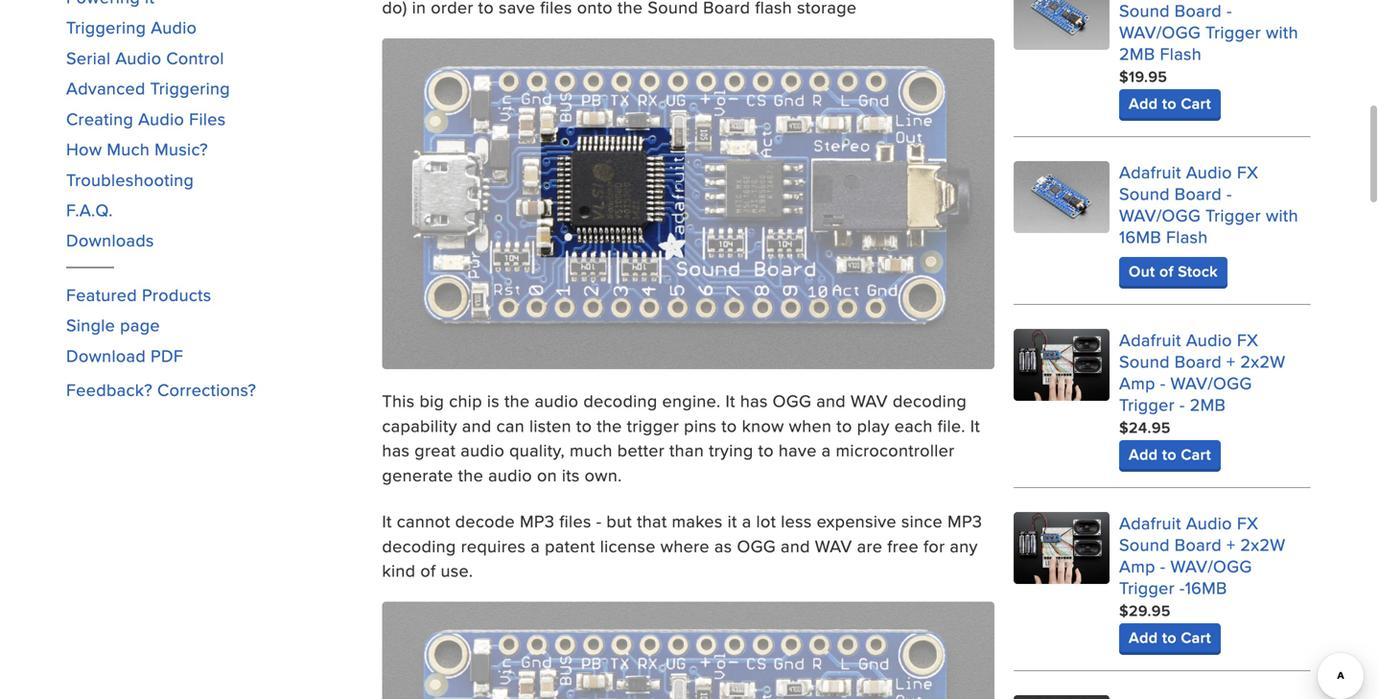 Task type: vqa. For each thing, say whether or not it's contained in the screenshot.
Liion/Lipoly
no



Task type: describe. For each thing, give the bounding box(es) containing it.
of inside it cannot decode mp3 files - but that makes it a lot less expensive since mp3 decoding requires a patent license where as ogg and wav are free for any kind of use.
[[421, 558, 436, 583]]

single
[[66, 313, 115, 337]]

2mb inside adafruit audio fx sound board - wav/ogg trigger with 2mb flash $19.95 add to cart
[[1120, 41, 1156, 66]]

makes
[[672, 509, 723, 534]]

to inside adafruit audio fx sound board - wav/ogg trigger with 2mb flash $19.95 add to cart
[[1163, 92, 1177, 115]]

patent
[[545, 534, 596, 558]]

wav/ogg inside adafruit audio fx sound board - wav/ogg trigger with 16mb flash
[[1120, 203, 1201, 228]]

troubleshooting
[[66, 167, 194, 192]]

a long blue rectangular audio fx sound board assembled onto two half-size breadboards. the board is wired up to a 3 x aa battery pack and two speakers. a white hand presses a row of small tactile buttons wired up to the audio board. image for adafruit audio fx sound board + 2x2w amp - wav/ogg trigger - 2mb
[[1014, 329, 1110, 401]]

page
[[120, 313, 160, 337]]

amp for adafruit audio fx sound board + 2x2w amp - wav/ogg trigger -16mb
[[1120, 554, 1156, 579]]

wav/ogg inside adafruit audio fx sound board + 2x2w amp - wav/ogg trigger - 2mb $24.95 add to cart
[[1171, 371, 1253, 395]]

own.
[[585, 463, 622, 487]]

0 horizontal spatial and
[[462, 414, 492, 438]]

audio down quality,
[[488, 463, 533, 487]]

its
[[562, 463, 580, 487]]

feedback? corrections? link
[[66, 378, 256, 402]]

creating
[[66, 106, 134, 131]]

angled shot of long blue rectangular audio fx sound board. image
[[1014, 161, 1110, 233]]

less
[[781, 509, 812, 534]]

capability
[[382, 414, 458, 438]]

adafruit audio fx sound board + 2x2w amp - wav/ogg trigger -16mb $29.95 add to cart
[[1120, 511, 1286, 649]]

guide navigation element
[[66, 0, 363, 378]]

file.
[[938, 414, 966, 438]]

featured products single page download pdf
[[66, 283, 212, 368]]

fx for adafruit audio fx sound board + 2x2w amp - wav/ogg trigger -16mb $29.95 add to cart
[[1238, 511, 1259, 536]]

audio for triggering audio serial audio control advanced triggering creating audio files how much music? troubleshooting f.a.q. downloads
[[151, 15, 197, 40]]

but
[[607, 509, 632, 534]]

know
[[742, 414, 785, 438]]

f.a.q. link
[[66, 198, 113, 222]]

board for adafruit audio fx sound board + 2x2w amp - wav/ogg trigger - 2mb $24.95 add to cart
[[1175, 349, 1223, 374]]

adafruit audio fx sound board + 2x2w amp - wav/ogg trigger - 2mb $24.95 add to cart
[[1120, 328, 1286, 466]]

for
[[924, 534, 946, 558]]

lot
[[757, 509, 777, 534]]

trigger inside adafruit audio fx sound board - wav/ogg trigger with 16mb flash
[[1206, 203, 1262, 228]]

it
[[728, 509, 738, 534]]

music?
[[155, 137, 208, 161]]

it inside it cannot decode mp3 files - but that makes it a lot less expensive since mp3 decoding requires a patent license where as ogg and wav are free for any kind of use.
[[382, 509, 392, 534]]

adafruit for adafruit audio fx sound board + 2x2w amp - wav/ogg trigger -16mb $29.95 add to cart
[[1120, 511, 1182, 536]]

- inside adafruit audio fx sound board - wav/ogg trigger with 16mb flash
[[1227, 181, 1233, 206]]

1 horizontal spatial a
[[742, 509, 752, 534]]

out of stock link
[[1120, 257, 1228, 286]]

guide pages element
[[66, 0, 363, 262]]

products
[[142, 283, 212, 307]]

wav inside this big chip is the audio decoding engine. it has ogg and wav decoding capability and can listen to the trigger pins to know when to play each file. it has great audio quality, much better than trying to have a microcontroller generate the audio on its own.
[[851, 389, 888, 413]]

flash for 16mb
[[1167, 225, 1209, 249]]

flash for 2mb
[[1161, 41, 1202, 66]]

feedback?
[[66, 378, 153, 402]]

1 horizontal spatial it
[[726, 389, 736, 413]]

to down know
[[759, 438, 774, 463]]

license
[[600, 534, 656, 558]]

better
[[618, 438, 665, 463]]

is
[[487, 389, 500, 413]]

image: adafruit_products_flash.jpg element
[[382, 602, 995, 700]]

to left play
[[837, 414, 853, 438]]

16mb inside adafruit audio fx sound board + 2x2w amp - wav/ogg trigger -16mb $29.95 add to cart
[[1186, 576, 1228, 600]]

this
[[382, 389, 415, 413]]

board for adafruit audio fx sound board - wav/ogg trigger with 16mb flash
[[1175, 181, 1223, 206]]

out of stock
[[1129, 260, 1219, 283]]

expensive
[[817, 509, 897, 534]]

fx for adafruit audio fx sound board - wav/ogg trigger with 16mb flash
[[1238, 160, 1259, 184]]

ogg inside it cannot decode mp3 files - but that makes it a lot less expensive since mp3 decoding requires a patent license where as ogg and wav are free for any kind of use.
[[737, 534, 776, 558]]

on
[[537, 463, 557, 487]]

of inside out of stock link
[[1160, 260, 1174, 283]]

listen
[[530, 414, 572, 438]]

cannot
[[397, 509, 451, 534]]

than
[[670, 438, 704, 463]]

adafruit audio fx sound board - wav/ogg trigger with 2mb flash $19.95 add to cart
[[1120, 0, 1299, 115]]

stock
[[1179, 260, 1219, 283]]

each
[[895, 414, 933, 438]]

generate
[[382, 463, 454, 487]]

f.a.q.
[[66, 198, 113, 222]]

trigger inside adafruit audio fx sound board + 2x2w amp - wav/ogg trigger -16mb $29.95 add to cart
[[1120, 576, 1175, 600]]

control
[[166, 46, 224, 70]]

- inside it cannot decode mp3 files - but that makes it a lot less expensive since mp3 decoding requires a patent license where as ogg and wav are free for any kind of use.
[[597, 509, 602, 534]]

cart for adafruit audio fx sound board + 2x2w amp - wav/ogg trigger - 2mb
[[1182, 443, 1212, 466]]

a long blue rectangular audio fx sound board assembled onto two half-size breadboards. the board is wired up to a 3 x aa battery pack and two speakers. a white hand presses a row of small tactile buttons wired up to the audio board. image for adafruit audio fx sound board + 2x2w amp - wav/ogg trigger -16mb
[[1014, 513, 1110, 584]]

adafruit audio fx sound board + 2x2w amp - wav/ogg trigger -16mb link
[[1120, 511, 1286, 600]]

guide resources element
[[66, 273, 363, 378]]

wav/ogg inside adafruit audio fx sound board + 2x2w amp - wav/ogg trigger -16mb $29.95 add to cart
[[1171, 554, 1253, 579]]

2x2w for adafruit audio fx sound board + 2x2w amp - wav/ogg trigger -16mb
[[1241, 533, 1286, 557]]

2x2w for adafruit audio fx sound board + 2x2w amp - wav/ogg trigger - 2mb
[[1241, 349, 1286, 374]]

audio for adafruit audio fx sound board - wav/ogg trigger with 16mb flash
[[1187, 160, 1233, 184]]

advanced triggering link
[[66, 76, 230, 100]]

fx for adafruit audio fx sound board + 2x2w amp - wav/ogg trigger - 2mb $24.95 add to cart
[[1238, 328, 1259, 352]]

microcontroller
[[836, 438, 955, 463]]

great
[[415, 438, 456, 463]]

1 horizontal spatial the
[[505, 389, 530, 413]]

2mb inside adafruit audio fx sound board + 2x2w amp - wav/ogg trigger - 2mb $24.95 add to cart
[[1191, 393, 1227, 417]]

adafruit audio fx sound board + 2x2w amp - wav/ogg trigger - 2mb link
[[1120, 328, 1286, 417]]

to up trying
[[722, 414, 738, 438]]

play
[[857, 414, 890, 438]]

are
[[858, 534, 883, 558]]

- inside adafruit audio fx sound board - wav/ogg trigger with 2mb flash $19.95 add to cart
[[1227, 0, 1233, 23]]

downloads link
[[66, 228, 154, 253]]

downloads
[[66, 228, 154, 253]]

adafruit audio fx sound board - wav/ogg trigger with 16mb flash link
[[1120, 160, 1299, 249]]

2 mp3 from the left
[[948, 509, 983, 534]]

feedback? corrections?
[[66, 378, 256, 402]]

adafruit for adafruit audio fx sound board + 2x2w amp - wav/ogg trigger - 2mb $24.95 add to cart
[[1120, 328, 1182, 352]]

1 vertical spatial has
[[382, 438, 410, 463]]

+ for 2mb
[[1227, 349, 1236, 374]]

trigger
[[627, 414, 680, 438]]

wav inside it cannot decode mp3 files - but that makes it a lot less expensive since mp3 decoding requires a patent license where as ogg and wav are free for any kind of use.
[[815, 534, 853, 558]]

board for adafruit audio fx sound board - wav/ogg trigger with 2mb flash $19.95 add to cart
[[1175, 0, 1223, 23]]

files
[[189, 106, 226, 131]]

when
[[789, 414, 832, 438]]

engine.
[[663, 389, 721, 413]]

this big chip is the audio decoding engine. it has ogg and wav decoding capability and can listen to the trigger pins to know when to play each file. it has great audio quality, much better than trying to have a microcontroller generate the audio on its own.
[[382, 389, 981, 487]]

requires
[[461, 534, 526, 558]]

creating audio files link
[[66, 106, 226, 131]]

have
[[779, 438, 817, 463]]

to up much
[[577, 414, 592, 438]]

trigger inside adafruit audio fx sound board + 2x2w amp - wav/ogg trigger - 2mb $24.95 add to cart
[[1120, 393, 1175, 417]]

single page link
[[66, 313, 160, 337]]

as
[[715, 534, 733, 558]]

can
[[497, 414, 525, 438]]



Task type: locate. For each thing, give the bounding box(es) containing it.
wav/ogg up $24.95
[[1171, 371, 1253, 395]]

files
[[560, 509, 592, 534]]

add down $29.95 on the right bottom of page
[[1129, 627, 1159, 649]]

1 vertical spatial 2mb
[[1191, 393, 1227, 417]]

add for adafruit audio fx sound board + 2x2w amp - wav/ogg trigger -16mb
[[1129, 627, 1159, 649]]

adafruit up $19.95
[[1120, 0, 1182, 1]]

0 horizontal spatial a
[[531, 534, 540, 558]]

kind
[[382, 558, 416, 583]]

how
[[66, 137, 102, 161]]

download
[[66, 343, 146, 368]]

adafruit for adafruit audio fx sound board - wav/ogg trigger with 16mb flash
[[1120, 160, 1182, 184]]

troubleshooting link
[[66, 167, 194, 192]]

1 vertical spatial triggering
[[150, 76, 230, 100]]

2 horizontal spatial it
[[971, 414, 981, 438]]

1 horizontal spatial decoding
[[584, 389, 658, 413]]

0 vertical spatial add
[[1129, 92, 1159, 115]]

sound inside adafruit audio fx sound board + 2x2w amp - wav/ogg trigger -16mb $29.95 add to cart
[[1120, 533, 1171, 557]]

featured
[[66, 283, 137, 307]]

adafruit_products_codec.jpg image
[[382, 39, 995, 370]]

decode
[[455, 509, 515, 534]]

triggering audio link
[[66, 15, 197, 40]]

1 vertical spatial 2x2w
[[1241, 533, 1286, 557]]

2mb right $24.95
[[1191, 393, 1227, 417]]

0 vertical spatial +
[[1227, 349, 1236, 374]]

4 fx from the top
[[1238, 511, 1259, 536]]

since
[[902, 509, 943, 534]]

amp inside adafruit audio fx sound board + 2x2w amp - wav/ogg trigger - 2mb $24.95 add to cart
[[1120, 371, 1156, 395]]

to down $19.95
[[1163, 92, 1177, 115]]

2 adafruit from the top
[[1120, 160, 1182, 184]]

download pdf link
[[66, 343, 183, 368]]

flash inside adafruit audio fx sound board - wav/ogg trigger with 16mb flash
[[1167, 225, 1209, 249]]

fx inside adafruit audio fx sound board - wav/ogg trigger with 16mb flash
[[1238, 160, 1259, 184]]

add to cart link for add
[[1120, 89, 1221, 118]]

0 horizontal spatial triggering
[[66, 15, 146, 40]]

0 vertical spatial 2x2w
[[1241, 349, 1286, 374]]

a right have
[[822, 438, 832, 463]]

$19.95
[[1120, 65, 1168, 88]]

flash inside adafruit audio fx sound board - wav/ogg trigger with 2mb flash $19.95 add to cart
[[1161, 41, 1202, 66]]

adafruit for adafruit audio fx sound board - wav/ogg trigger with 2mb flash $19.95 add to cart
[[1120, 0, 1182, 1]]

and
[[817, 389, 846, 413], [462, 414, 492, 438], [781, 534, 811, 558]]

flash
[[1161, 41, 1202, 66], [1167, 225, 1209, 249]]

1 2x2w from the top
[[1241, 349, 1286, 374]]

2 cart from the top
[[1182, 443, 1212, 466]]

3 fx from the top
[[1238, 328, 1259, 352]]

board inside adafruit audio fx sound board - wav/ogg trigger with 16mb flash
[[1175, 181, 1223, 206]]

16mb right $29.95 on the right bottom of page
[[1186, 576, 1228, 600]]

0 vertical spatial has
[[741, 389, 768, 413]]

add to cart link for 16mb
[[1120, 624, 1221, 653]]

that
[[637, 509, 667, 534]]

fx inside adafruit audio fx sound board + 2x2w amp - wav/ogg trigger -16mb $29.95 add to cart
[[1238, 511, 1259, 536]]

decoding down cannot at the bottom of the page
[[382, 534, 456, 558]]

adafruit
[[1120, 0, 1182, 1], [1120, 160, 1182, 184], [1120, 328, 1182, 352], [1120, 511, 1182, 536]]

with inside adafruit audio fx sound board - wav/ogg trigger with 16mb flash
[[1267, 203, 1299, 228]]

1 horizontal spatial of
[[1160, 260, 1174, 283]]

0 horizontal spatial mp3
[[520, 509, 555, 534]]

add inside adafruit audio fx sound board + 2x2w amp - wav/ogg trigger -16mb $29.95 add to cart
[[1129, 627, 1159, 649]]

0 vertical spatial cart
[[1182, 92, 1212, 115]]

adafruit inside adafruit audio fx sound board + 2x2w amp - wav/ogg trigger - 2mb $24.95 add to cart
[[1120, 328, 1182, 352]]

with inside adafruit audio fx sound board - wav/ogg trigger with 2mb flash $19.95 add to cart
[[1267, 20, 1299, 44]]

2 sound from the top
[[1120, 181, 1171, 206]]

1 a long blue rectangular audio fx sound board assembled onto two half-size breadboards. the board is wired up to a 3 x aa battery pack and two speakers. a white hand presses a row of small tactile buttons wired up to the audio board. image from the top
[[1014, 329, 1110, 401]]

add inside adafruit audio fx sound board - wav/ogg trigger with 2mb flash $19.95 add to cart
[[1129, 92, 1159, 115]]

2 add to cart link from the top
[[1120, 441, 1221, 469]]

-
[[1227, 0, 1233, 23], [1227, 181, 1233, 206], [1161, 371, 1166, 395], [1180, 393, 1186, 417], [597, 509, 602, 534], [1161, 554, 1166, 579], [1180, 576, 1186, 600]]

sound up $29.95 on the right bottom of page
[[1120, 533, 1171, 557]]

audio for adafruit audio fx sound board + 2x2w amp - wav/ogg trigger - 2mb $24.95 add to cart
[[1187, 328, 1233, 352]]

to down $24.95
[[1163, 443, 1177, 466]]

triggering up serial
[[66, 15, 146, 40]]

amp up $29.95 on the right bottom of page
[[1120, 554, 1156, 579]]

quality,
[[510, 438, 565, 463]]

adafruit inside adafruit audio fx sound board - wav/ogg trigger with 2mb flash $19.95 add to cart
[[1120, 0, 1182, 1]]

big
[[420, 389, 445, 413]]

add
[[1129, 92, 1159, 115], [1129, 443, 1159, 466], [1129, 627, 1159, 649]]

0 horizontal spatial 2mb
[[1120, 41, 1156, 66]]

1 sound from the top
[[1120, 0, 1171, 23]]

0 vertical spatial with
[[1267, 20, 1299, 44]]

adafruit down out
[[1120, 328, 1182, 352]]

audio for adafruit audio fx sound board + 2x2w amp - wav/ogg trigger -16mb $29.95 add to cart
[[1187, 511, 1233, 536]]

ogg down the "lot"
[[737, 534, 776, 558]]

board for adafruit audio fx sound board + 2x2w amp - wav/ogg trigger -16mb $29.95 add to cart
[[1175, 533, 1223, 557]]

3 sound from the top
[[1120, 349, 1171, 374]]

amp up $24.95
[[1120, 371, 1156, 395]]

the right is
[[505, 389, 530, 413]]

16mb inside adafruit audio fx sound board - wav/ogg trigger with 16mb flash
[[1120, 225, 1162, 249]]

2 horizontal spatial a
[[822, 438, 832, 463]]

3 cart from the top
[[1182, 627, 1212, 649]]

4 adafruit from the top
[[1120, 511, 1182, 536]]

1 vertical spatial with
[[1267, 203, 1299, 228]]

audio
[[535, 389, 579, 413], [461, 438, 505, 463], [488, 463, 533, 487]]

where
[[661, 534, 710, 558]]

it right file.
[[971, 414, 981, 438]]

add for adafruit audio fx sound board + 2x2w amp - wav/ogg trigger - 2mb
[[1129, 443, 1159, 466]]

cart
[[1182, 92, 1212, 115], [1182, 443, 1212, 466], [1182, 627, 1212, 649]]

and down chip
[[462, 414, 492, 438]]

add to cart link down $29.95 on the right bottom of page
[[1120, 624, 1221, 653]]

a inside this big chip is the audio decoding engine. it has ogg and wav decoding capability and can listen to the trigger pins to know when to play each file. it has great audio quality, much better than trying to have a microcontroller generate the audio on its own.
[[822, 438, 832, 463]]

decoding up each
[[893, 389, 967, 413]]

$24.95
[[1120, 417, 1171, 439]]

1 vertical spatial a long blue rectangular audio fx sound board assembled onto two half-size breadboards. the board is wired up to a 3 x aa battery pack and two speakers. a white hand presses a row of small tactile buttons wired up to the audio board. image
[[1014, 513, 1110, 584]]

mp3
[[520, 509, 555, 534], [948, 509, 983, 534]]

ogg
[[773, 389, 812, 413], [737, 534, 776, 558]]

adafruit inside adafruit audio fx sound board + 2x2w amp - wav/ogg trigger -16mb $29.95 add to cart
[[1120, 511, 1182, 536]]

wav/ogg inside adafruit audio fx sound board - wav/ogg trigger with 2mb flash $19.95 add to cart
[[1120, 20, 1201, 44]]

1 add from the top
[[1129, 92, 1159, 115]]

it left cannot at the bottom of the page
[[382, 509, 392, 534]]

fx
[[1238, 0, 1259, 1], [1238, 160, 1259, 184], [1238, 328, 1259, 352], [1238, 511, 1259, 536]]

advanced
[[66, 76, 146, 100]]

2 + from the top
[[1227, 533, 1236, 557]]

sound inside adafruit audio fx sound board + 2x2w amp - wav/ogg trigger - 2mb $24.95 add to cart
[[1120, 349, 1171, 374]]

0 vertical spatial amp
[[1120, 371, 1156, 395]]

sound for adafruit audio fx sound board + 2x2w amp - wav/ogg trigger -16mb $29.95 add to cart
[[1120, 533, 1171, 557]]

wav down expensive on the bottom right
[[815, 534, 853, 558]]

to down $29.95 on the right bottom of page
[[1163, 627, 1177, 649]]

2x2w inside adafruit audio fx sound board + 2x2w amp - wav/ogg trigger - 2mb $24.95 add to cart
[[1241, 349, 1286, 374]]

sound
[[1120, 0, 1171, 23], [1120, 181, 1171, 206], [1120, 349, 1171, 374], [1120, 533, 1171, 557]]

pins
[[684, 414, 717, 438]]

0 horizontal spatial of
[[421, 558, 436, 583]]

fx inside adafruit audio fx sound board + 2x2w amp - wav/ogg trigger - 2mb $24.95 add to cart
[[1238, 328, 1259, 352]]

corrections?
[[157, 378, 256, 402]]

ogg up when
[[773, 389, 812, 413]]

+ inside adafruit audio fx sound board + 2x2w amp - wav/ogg trigger -16mb $29.95 add to cart
[[1227, 533, 1236, 557]]

to
[[1163, 92, 1177, 115], [577, 414, 592, 438], [722, 414, 738, 438], [837, 414, 853, 438], [759, 438, 774, 463], [1163, 443, 1177, 466], [1163, 627, 1177, 649]]

wav/ogg up $29.95 on the right bottom of page
[[1171, 554, 1253, 579]]

0 vertical spatial ogg
[[773, 389, 812, 413]]

3 board from the top
[[1175, 349, 1223, 374]]

3 adafruit from the top
[[1120, 328, 1182, 352]]

free
[[888, 534, 919, 558]]

mp3 up any
[[948, 509, 983, 534]]

of right out
[[1160, 260, 1174, 283]]

cart inside adafruit audio fx sound board - wav/ogg trigger with 2mb flash $19.95 add to cart
[[1182, 92, 1212, 115]]

2 horizontal spatial decoding
[[893, 389, 967, 413]]

the up decode
[[458, 463, 484, 487]]

1 board from the top
[[1175, 0, 1223, 23]]

add down $19.95
[[1129, 92, 1159, 115]]

audio down can
[[461, 438, 505, 463]]

3 add from the top
[[1129, 627, 1159, 649]]

4 sound from the top
[[1120, 533, 1171, 557]]

1 adafruit from the top
[[1120, 0, 1182, 1]]

1 mp3 from the left
[[520, 509, 555, 534]]

and up when
[[817, 389, 846, 413]]

sound inside adafruit audio fx sound board - wav/ogg trigger with 2mb flash $19.95 add to cart
[[1120, 0, 1171, 23]]

audio inside adafruit audio fx sound board + 2x2w amp - wav/ogg trigger -16mb $29.95 add to cart
[[1187, 511, 1233, 536]]

0 vertical spatial of
[[1160, 260, 1174, 283]]

cart inside adafruit audio fx sound board + 2x2w amp - wav/ogg trigger - 2mb $24.95 add to cart
[[1182, 443, 1212, 466]]

decoding
[[584, 389, 658, 413], [893, 389, 967, 413], [382, 534, 456, 558]]

0 vertical spatial a long blue rectangular audio fx sound board assembled onto two half-size breadboards. the board is wired up to a 3 x aa battery pack and two speakers. a white hand presses a row of small tactile buttons wired up to the audio board. image
[[1014, 329, 1110, 401]]

1 vertical spatial of
[[421, 558, 436, 583]]

fx for adafruit audio fx sound board - wav/ogg trigger with 2mb flash $19.95 add to cart
[[1238, 0, 1259, 1]]

add to cart link down $19.95
[[1120, 89, 1221, 118]]

triggering
[[66, 15, 146, 40], [150, 76, 230, 100]]

1 add to cart link from the top
[[1120, 89, 1221, 118]]

0 vertical spatial wav
[[851, 389, 888, 413]]

add inside adafruit audio fx sound board + 2x2w amp - wav/ogg trigger - 2mb $24.95 add to cart
[[1129, 443, 1159, 466]]

sound for adafruit audio fx sound board - wav/ogg trigger with 2mb flash $19.95 add to cart
[[1120, 0, 1171, 23]]

1 horizontal spatial has
[[741, 389, 768, 413]]

+
[[1227, 349, 1236, 374], [1227, 533, 1236, 557]]

it cannot decode mp3 files - but that makes it a lot less expensive since mp3 decoding requires a patent license where as ogg and wav are free for any kind of use.
[[382, 509, 983, 583]]

2x2w
[[1241, 349, 1286, 374], [1241, 533, 1286, 557]]

+ for 16mb
[[1227, 533, 1236, 557]]

1 vertical spatial add
[[1129, 443, 1159, 466]]

adafruit right angled shot of long blue rectangular audio fx sound board. image
[[1120, 160, 1182, 184]]

audio inside adafruit audio fx sound board - wav/ogg trigger with 2mb flash $19.95 add to cart
[[1187, 0, 1233, 1]]

board inside adafruit audio fx sound board + 2x2w amp - wav/ogg trigger -16mb $29.95 add to cart
[[1175, 533, 1223, 557]]

sound up $24.95
[[1120, 349, 1171, 374]]

2 amp from the top
[[1120, 554, 1156, 579]]

adafruit audio fx sound board - wav/ogg trigger with 16mb flash
[[1120, 160, 1299, 249]]

1 horizontal spatial 2mb
[[1191, 393, 1227, 417]]

0 vertical spatial add to cart link
[[1120, 89, 1221, 118]]

1 + from the top
[[1227, 349, 1236, 374]]

0 horizontal spatial 16mb
[[1120, 225, 1162, 249]]

pdf
[[151, 343, 183, 368]]

wav/ogg up out of stock
[[1120, 203, 1201, 228]]

angled shot of a adafruit audio fx sound board. image
[[1014, 0, 1110, 50]]

wav/ogg up $19.95
[[1120, 20, 1201, 44]]

1 horizontal spatial and
[[781, 534, 811, 558]]

1 fx from the top
[[1238, 0, 1259, 1]]

0 horizontal spatial it
[[382, 509, 392, 534]]

serial
[[66, 46, 111, 70]]

amp for adafruit audio fx sound board + 2x2w amp - wav/ogg trigger - 2mb
[[1120, 371, 1156, 395]]

2 2x2w from the top
[[1241, 533, 1286, 557]]

16mb up out
[[1120, 225, 1162, 249]]

has up know
[[741, 389, 768, 413]]

2mb right angled shot of a adafruit audio fx sound board. image
[[1120, 41, 1156, 66]]

1 horizontal spatial mp3
[[948, 509, 983, 534]]

1 horizontal spatial triggering
[[150, 76, 230, 100]]

adafruit up $29.95 on the right bottom of page
[[1120, 511, 1182, 536]]

ogg inside this big chip is the audio decoding engine. it has ogg and wav decoding capability and can listen to the trigger pins to know when to play each file. it has great audio quality, much better than trying to have a microcontroller generate the audio on its own.
[[773, 389, 812, 413]]

1 vertical spatial ogg
[[737, 534, 776, 558]]

2 fx from the top
[[1238, 160, 1259, 184]]

triggering down control
[[150, 76, 230, 100]]

a long blue rectangular audio fx sound board assembled onto two half-size breadboards. the board is wired up to a 3 x aa battery pack and two speakers. a white hand presses a row of small tactile buttons wired up to the audio board. image
[[1014, 329, 1110, 401], [1014, 513, 1110, 584]]

0 horizontal spatial the
[[458, 463, 484, 487]]

with for adafruit audio fx sound board - wav/ogg trigger with 2mb flash $19.95 add to cart
[[1267, 20, 1299, 44]]

$29.95
[[1120, 600, 1171, 622]]

2 horizontal spatial and
[[817, 389, 846, 413]]

much
[[570, 438, 613, 463]]

audio up listen
[[535, 389, 579, 413]]

cart down adafruit audio fx sound board + 2x2w amp - wav/ogg trigger -16mb link
[[1182, 627, 1212, 649]]

add to cart link down $24.95
[[1120, 441, 1221, 469]]

to inside adafruit audio fx sound board + 2x2w amp - wav/ogg trigger -16mb $29.95 add to cart
[[1163, 627, 1177, 649]]

1 with from the top
[[1267, 20, 1299, 44]]

featured products link
[[66, 283, 212, 307]]

wav up play
[[851, 389, 888, 413]]

board inside adafruit audio fx sound board + 2x2w amp - wav/ogg trigger - 2mb $24.95 add to cart
[[1175, 349, 1223, 374]]

2 board from the top
[[1175, 181, 1223, 206]]

trigger inside adafruit audio fx sound board - wav/ogg trigger with 2mb flash $19.95 add to cart
[[1206, 20, 1262, 44]]

out
[[1129, 260, 1156, 283]]

1 cart from the top
[[1182, 92, 1212, 115]]

it
[[726, 389, 736, 413], [971, 414, 981, 438], [382, 509, 392, 534]]

serial audio control link
[[66, 46, 224, 70]]

adafruit audio fx sound board - wav/ogg trigger with 2mb flash link
[[1120, 0, 1299, 66]]

the up much
[[597, 414, 622, 438]]

2 vertical spatial add to cart link
[[1120, 624, 1221, 653]]

cart down adafruit audio fx sound board + 2x2w amp - wav/ogg trigger - 2mb link
[[1182, 443, 1212, 466]]

use.
[[441, 558, 473, 583]]

+ inside adafruit audio fx sound board + 2x2w amp - wav/ogg trigger - 2mb $24.95 add to cart
[[1227, 349, 1236, 374]]

triggering audio serial audio control advanced triggering creating audio files how much music? troubleshooting f.a.q. downloads
[[66, 15, 230, 253]]

1 horizontal spatial 16mb
[[1186, 576, 1228, 600]]

0 horizontal spatial decoding
[[382, 534, 456, 558]]

0 vertical spatial 16mb
[[1120, 225, 1162, 249]]

mp3 left files
[[520, 509, 555, 534]]

audio for adafruit audio fx sound board - wav/ogg trigger with 2mb flash $19.95 add to cart
[[1187, 0, 1233, 1]]

a left patent
[[531, 534, 540, 558]]

of left use.
[[421, 558, 436, 583]]

sound inside adafruit audio fx sound board - wav/ogg trigger with 16mb flash
[[1120, 181, 1171, 206]]

audio inside adafruit audio fx sound board - wav/ogg trigger with 16mb flash
[[1187, 160, 1233, 184]]

2 a long blue rectangular audio fx sound board assembled onto two half-size breadboards. the board is wired up to a 3 x aa battery pack and two speakers. a white hand presses a row of small tactile buttons wired up to the audio board. image from the top
[[1014, 513, 1110, 584]]

decoding up trigger
[[584, 389, 658, 413]]

3 add to cart link from the top
[[1120, 624, 1221, 653]]

audio
[[1187, 0, 1233, 1], [151, 15, 197, 40], [115, 46, 162, 70], [138, 106, 184, 131], [1187, 160, 1233, 184], [1187, 328, 1233, 352], [1187, 511, 1233, 536]]

the
[[505, 389, 530, 413], [597, 414, 622, 438], [458, 463, 484, 487]]

has
[[741, 389, 768, 413], [382, 438, 410, 463]]

1 vertical spatial +
[[1227, 533, 1236, 557]]

to inside adafruit audio fx sound board + 2x2w amp - wav/ogg trigger - 2mb $24.95 add to cart
[[1163, 443, 1177, 466]]

sound for adafruit audio fx sound board + 2x2w amp - wav/ogg trigger - 2mb $24.95 add to cart
[[1120, 349, 1171, 374]]

cart for adafruit audio fx sound board + 2x2w amp - wav/ogg trigger -16mb
[[1182, 627, 1212, 649]]

sound up $19.95
[[1120, 0, 1171, 23]]

trying
[[709, 438, 754, 463]]

chip
[[449, 389, 483, 413]]

1 vertical spatial wav
[[815, 534, 853, 558]]

audio inside adafruit audio fx sound board + 2x2w amp - wav/ogg trigger - 2mb $24.95 add to cart
[[1187, 328, 1233, 352]]

much
[[107, 137, 150, 161]]

cart down adafruit audio fx sound board - wav/ogg trigger with 2mb flash link
[[1182, 92, 1212, 115]]

a
[[822, 438, 832, 463], [742, 509, 752, 534], [531, 534, 540, 558]]

adafruit inside adafruit audio fx sound board - wav/ogg trigger with 16mb flash
[[1120, 160, 1182, 184]]

decoding inside it cannot decode mp3 files - but that makes it a lot less expensive since mp3 decoding requires a patent license where as ogg and wav are free for any kind of use.
[[382, 534, 456, 558]]

add down $24.95
[[1129, 443, 1159, 466]]

4 board from the top
[[1175, 533, 1223, 557]]

2 vertical spatial add
[[1129, 627, 1159, 649]]

1 vertical spatial 16mb
[[1186, 576, 1228, 600]]

sound for adafruit audio fx sound board - wav/ogg trigger with 16mb flash
[[1120, 181, 1171, 206]]

wav
[[851, 389, 888, 413], [815, 534, 853, 558]]

2 vertical spatial cart
[[1182, 627, 1212, 649]]

0 vertical spatial triggering
[[66, 15, 146, 40]]

how much music? link
[[66, 137, 208, 161]]

2 horizontal spatial the
[[597, 414, 622, 438]]

0 horizontal spatial has
[[382, 438, 410, 463]]

of
[[1160, 260, 1174, 283], [421, 558, 436, 583]]

0 vertical spatial 2mb
[[1120, 41, 1156, 66]]

and down less
[[781, 534, 811, 558]]

cart inside adafruit audio fx sound board + 2x2w amp - wav/ogg trigger -16mb $29.95 add to cart
[[1182, 627, 1212, 649]]

2x2w inside adafruit audio fx sound board + 2x2w amp - wav/ogg trigger -16mb $29.95 add to cart
[[1241, 533, 1286, 557]]

2 with from the top
[[1267, 203, 1299, 228]]

board inside adafruit audio fx sound board - wav/ogg trigger with 2mb flash $19.95 add to cart
[[1175, 0, 1223, 23]]

amp inside adafruit audio fx sound board + 2x2w amp - wav/ogg trigger -16mb $29.95 add to cart
[[1120, 554, 1156, 579]]

1 vertical spatial flash
[[1167, 225, 1209, 249]]

wav/ogg
[[1120, 20, 1201, 44], [1120, 203, 1201, 228], [1171, 371, 1253, 395], [1171, 554, 1253, 579]]

sound up out
[[1120, 181, 1171, 206]]

any
[[950, 534, 978, 558]]

and inside it cannot decode mp3 files - but that makes it a lot less expensive since mp3 decoding requires a patent license where as ogg and wav are free for any kind of use.
[[781, 534, 811, 558]]

add to cart link for 2mb
[[1120, 441, 1221, 469]]

2 add from the top
[[1129, 443, 1159, 466]]

with for adafruit audio fx sound board - wav/ogg trigger with 16mb flash
[[1267, 203, 1299, 228]]

1 amp from the top
[[1120, 371, 1156, 395]]

has up generate
[[382, 438, 410, 463]]

a right it
[[742, 509, 752, 534]]

1 vertical spatial amp
[[1120, 554, 1156, 579]]

1 vertical spatial add to cart link
[[1120, 441, 1221, 469]]

fx inside adafruit audio fx sound board - wav/ogg trigger with 2mb flash $19.95 add to cart
[[1238, 0, 1259, 1]]

0 vertical spatial flash
[[1161, 41, 1202, 66]]

1 vertical spatial cart
[[1182, 443, 1212, 466]]

it right engine.
[[726, 389, 736, 413]]



